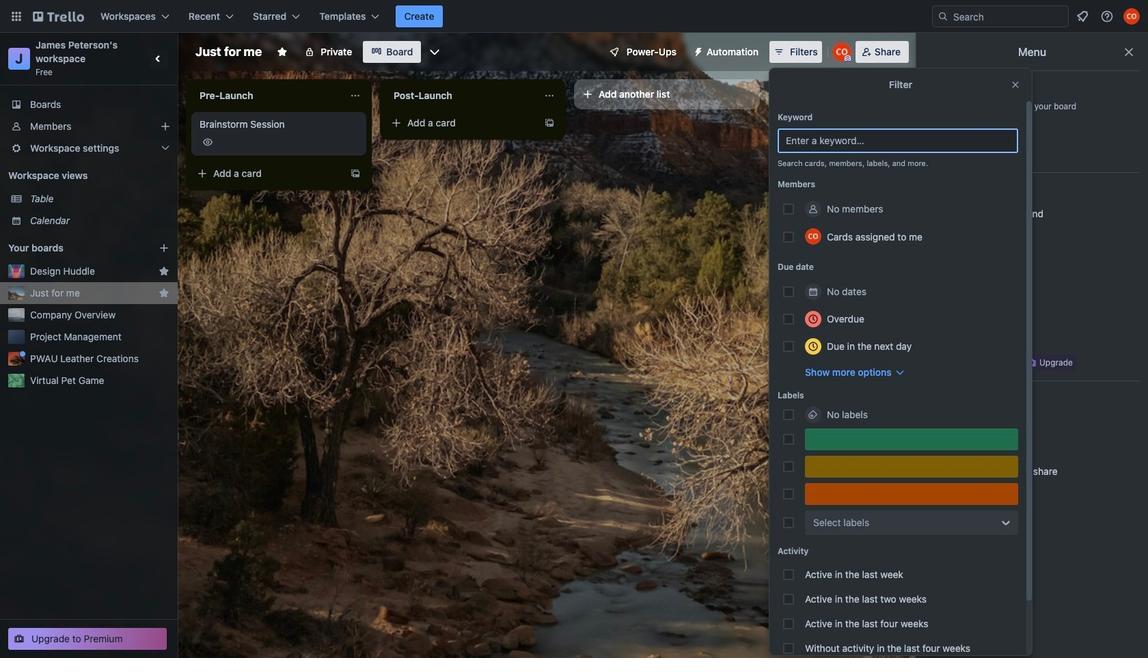 Task type: describe. For each thing, give the bounding box(es) containing it.
2 starred icon image from the top
[[159, 288, 170, 299]]

christina overa (christinaovera) image
[[1124, 8, 1140, 25]]

open information menu image
[[1100, 10, 1114, 23]]

Board name text field
[[189, 41, 269, 63]]

workspace navigation collapse icon image
[[149, 49, 168, 68]]

customize views image
[[428, 45, 442, 59]]

color: green, title: none element
[[805, 429, 1018, 450]]

back to home image
[[33, 5, 84, 27]]

2 sm image from the top
[[933, 440, 947, 454]]

star or unstar board image
[[277, 46, 288, 57]]

Enter a keyword… text field
[[778, 129, 1018, 153]]



Task type: locate. For each thing, give the bounding box(es) containing it.
1 starred icon image from the top
[[159, 266, 170, 277]]

sm image
[[688, 41, 707, 60], [933, 124, 947, 138], [933, 416, 947, 429], [933, 489, 947, 503]]

0 vertical spatial sm image
[[933, 149, 947, 163]]

1 horizontal spatial christina overa (christinaovera) image
[[832, 42, 852, 62]]

christina overa (christinaovera) image
[[832, 42, 852, 62], [805, 228, 822, 245]]

starred icon image
[[159, 266, 170, 277], [159, 288, 170, 299]]

1 vertical spatial starred icon image
[[159, 288, 170, 299]]

add board image
[[159, 243, 170, 254]]

1 vertical spatial sm image
[[933, 440, 947, 454]]

0 horizontal spatial christina overa (christinaovera) image
[[805, 228, 822, 245]]

create from template… image
[[544, 118, 555, 129]]

create from template… image
[[350, 168, 361, 179]]

1 vertical spatial christina overa (christinaovera) image
[[805, 228, 822, 245]]

sm image
[[933, 149, 947, 163], [933, 440, 947, 454], [933, 465, 947, 478]]

3 sm image from the top
[[933, 465, 947, 478]]

0 notifications image
[[1074, 8, 1091, 25]]

primary element
[[0, 0, 1148, 33]]

0 vertical spatial starred icon image
[[159, 266, 170, 277]]

your boards with 6 items element
[[8, 240, 138, 256]]

this member is an admin of this board. image
[[845, 55, 851, 62]]

1 sm image from the top
[[933, 149, 947, 163]]

None text field
[[191, 85, 344, 107], [386, 85, 539, 107], [191, 85, 344, 107], [386, 85, 539, 107]]

search image
[[938, 11, 949, 22]]

color: yellow, title: none element
[[805, 456, 1018, 478]]

color: orange, title: none element
[[805, 483, 1018, 505]]

close popover image
[[1010, 79, 1021, 90]]

Search field
[[949, 7, 1068, 26]]

0 vertical spatial christina overa (christinaovera) image
[[832, 42, 852, 62]]

2 vertical spatial sm image
[[933, 465, 947, 478]]



Task type: vqa. For each thing, say whether or not it's contained in the screenshot.
the top Christina Overa (christinaovera) icon
yes



